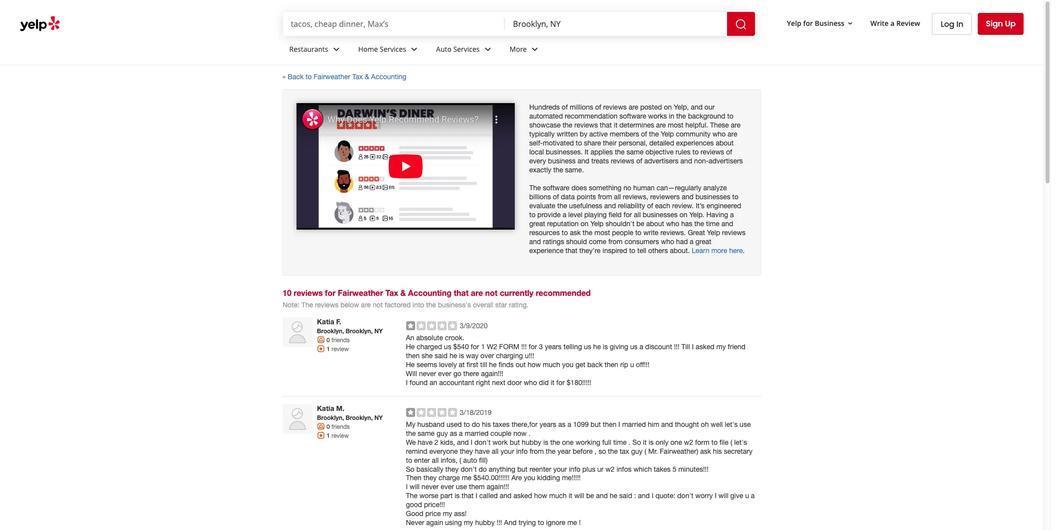 Task type: describe. For each thing, give the bounding box(es) containing it.
2 us from the left
[[584, 343, 592, 351]]

be inside the software does something no human can—regularly analyze billions of data points from all reviews, reviewers and businesses to evaluate the usefulness and reliability of each review. it's engineered to provide a level playing field for all businesses on yelp. having a great reputation on yelp shouldn't be about who has the time and resources to ask the most people to write reviews. great yelp reviews and ratings should come from consumers who had a great experience that they're inspired to tell others about.
[[637, 220, 645, 228]]

never inside my husband used to do his taxes there,for years as a 1099 but then i married him and thought oh well let's use the same guy as a married couple now . we have 2 kids, and i don't work but hubby is the one working full time . so it is only one w2 form to file ( let's remind everyone they have all your info from the year before , so the tax guy ( mr. fairweather) ask his secretary to enter all infos, ( auto fill) so basically they don't do anything but reenter your info plus ur w2 infos which takes 5 minutes!!! then they charge me $540.00!!!!!! are you kidding me!!!!! i will never ever use them again!!! the worse part is that i called and asked how much it will be and he said : and i quote: don't worry i will give u a good price!!! good price my ass! never again using my hubby !!! and trying to ignore me !
[[422, 483, 439, 491]]

yelp,
[[674, 103, 689, 111]]

community
[[676, 130, 711, 138]]

reviews up note:
[[294, 288, 323, 298]]

exactly
[[530, 166, 552, 174]]

2 he from the top
[[406, 361, 415, 369]]

he up lovely
[[450, 352, 457, 360]]

infos,
[[441, 457, 458, 465]]

are right the these
[[731, 121, 741, 129]]

asked inside my husband used to do his taxes there,for years as a 1099 but then i married him and thought oh well let's use the same guy as a married couple now . we have 2 kids, and i don't work but hubby is the one working full time . so it is only one w2 form to file ( let's remind everyone they have all your info from the year before , so the tax guy ( mr. fairweather) ask his secretary to enter all infos, ( auto fill) so basically they don't do anything but reenter your info plus ur w2 infos which takes 5 minutes!!! then they charge me $540.00!!!!!! are you kidding me!!!!! i will never ever use them again!!! the worse part is that i called and asked how much it will be and he said : and i quote: don't worry i will give u a good price!!! good price my ass! never again using my hubby !!! and trying to ignore me !
[[514, 492, 532, 500]]

work
[[493, 439, 508, 447]]

1 vertical spatial (
[[645, 448, 647, 456]]

and right kids,
[[457, 439, 469, 447]]

0 vertical spatial me
[[462, 474, 472, 482]]

0 vertical spatial great
[[530, 220, 545, 228]]

most inside hundreds of millions of reviews are posted on yelp, and our automated recommendation software works in the background to showcase the reviews that it determines are most helpful. these are typically written by active members of the yelp community who are self-motivated to share their personal, detailed experiences about local businesses. it applies the same objective rules to reviews of every business and treats reviews of advertisers and non-advertisers exactly the same.
[[668, 121, 684, 129]]

enter
[[414, 457, 430, 465]]

sign up
[[986, 18, 1016, 29]]

0 vertical spatial as
[[559, 421, 566, 429]]

learn
[[692, 247, 710, 255]]

the down yelp. at the top right
[[695, 220, 705, 228]]

yelp down playing
[[591, 220, 604, 228]]

accounting for to
[[371, 73, 407, 81]]

1 advertisers from the left
[[645, 157, 679, 165]]

to right used
[[464, 421, 470, 429]]

i left quote:
[[652, 492, 654, 500]]

recommendation
[[565, 112, 618, 120]]

1 horizontal spatial hubby
[[522, 439, 542, 447]]

the right so
[[608, 448, 618, 456]]

typically
[[530, 130, 555, 138]]

2 vertical spatial they
[[424, 474, 437, 482]]

is up at
[[459, 352, 464, 360]]

ask inside my husband used to do his taxes there,for years as a 1099 but then i married him and thought oh well let's use the same guy as a married couple now . we have 2 kids, and i don't work but hubby is the one working full time . so it is only one w2 form to file ( let's remind everyone they have all your info from the year before , so the tax guy ( mr. fairweather) ask his secretary to enter all infos, ( auto fill) so basically they don't do anything but reenter your info plus ur w2 infos which takes 5 minutes!!! then they charge me $540.00!!!!!! are you kidding me!!!!! i will never ever use them again!!! the worse part is that i called and asked how much it will be and he said : and i quote: don't worry i will give u a good price!!! good price my ass! never again using my hubby !!! and trying to ignore me !
[[701, 448, 711, 456]]

factored
[[385, 301, 411, 309]]

objective
[[646, 148, 674, 156]]

2 one from the left
[[671, 439, 682, 447]]

a down engineered
[[730, 211, 734, 219]]

same inside hundreds of millions of reviews are posted on yelp, and our automated recommendation software works in the background to showcase the reviews that it determines are most helpful. these are typically written by active members of the yelp community who are self-motivated to share their personal, detailed experiences about local businesses. it applies the same objective rules to reviews of every business and treats reviews of advertisers and non-advertisers exactly the same.
[[627, 148, 644, 156]]

1 inside 'an absolute crook. he charged us $540 for 1 w2 form !!! for 3 years telling us he is giving us a discount !!! till i asked my friend then she said he is way over charging u!!! he seems lovely at first till he finds out how much you get back then rip u off!!! will never ever go there again!!! i found an accountant right next door who did it for $180!!!!!'
[[481, 343, 485, 351]]

first
[[467, 361, 479, 369]]

and left our in the top of the page
[[691, 103, 703, 111]]

1 vertical spatial let's
[[735, 439, 748, 447]]

to up the these
[[728, 112, 734, 120]]

who up reviews. on the right top of the page
[[667, 220, 680, 228]]

1 vertical spatial do
[[479, 465, 487, 473]]

he inside my husband used to do his taxes there,for years as a 1099 but then i married him and thought oh well let's use the same guy as a married couple now . we have 2 kids, and i don't work but hubby is the one working full time . so it is only one w2 form to file ( let's remind everyone they have all your info from the year before , so the tax guy ( mr. fairweather) ask his secretary to enter all infos, ( auto fill) so basically they don't do anything but reenter your info plus ur w2 infos which takes 5 minutes!!! then they charge me $540.00!!!!!! are you kidding me!!!!! i will never ever use them again!!! the worse part is that i called and asked how much it will be and he said : and i quote: don't worry i will give u a good price!!! good price my ass! never again using my hubby !!! and trying to ignore me !
[[610, 492, 618, 500]]

are down works
[[657, 121, 666, 129]]

self-
[[530, 139, 543, 147]]

!!! inside my husband used to do his taxes there,for years as a 1099 but then i married him and thought oh well let's use the same guy as a married couple now . we have 2 kids, and i don't work but hubby is the one working full time . so it is only one w2 form to file ( let's remind everyone they have all your info from the year before , so the tax guy ( mr. fairweather) ask his secretary to enter all infos, ( auto fill) so basically they don't do anything but reenter your info plus ur w2 infos which takes 5 minutes!!! then they charge me $540.00!!!!!! are you kidding me!!!!! i will never ever use them again!!! the worse part is that i called and asked how much it will be and he said : and i quote: don't worry i will give u a good price!!! good price my ass! never again using my hubby !!! and trying to ignore me !
[[497, 519, 502, 527]]

yelp inside hundreds of millions of reviews are posted on yelp, and our automated recommendation software works in the background to showcase the reviews that it determines are most helpful. these are typically written by active members of the yelp community who are self-motivated to share their personal, detailed experiences about local businesses. it applies the same objective rules to reviews of every business and treats reviews of advertisers and non-advertisers exactly the same.
[[661, 130, 674, 138]]

3
[[539, 343, 543, 351]]

an
[[406, 334, 415, 342]]

a right write
[[891, 18, 895, 28]]

reviews up recommendation
[[604, 103, 627, 111]]

the down data
[[558, 202, 567, 210]]

reviews up by
[[575, 121, 598, 129]]

2 vertical spatial my
[[464, 519, 474, 527]]

tax for for
[[386, 288, 398, 298]]

applies
[[591, 148, 613, 156]]

fairweather for for
[[338, 288, 383, 298]]

and down the resources
[[530, 238, 541, 246]]

0 vertical spatial guy
[[437, 430, 448, 438]]

i up tax
[[619, 421, 621, 429]]

to down by
[[576, 139, 582, 147]]

a inside 'an absolute crook. he charged us $540 for 1 w2 form !!! for 3 years telling us he is giving us a discount !!! till i asked my friend then she said he is way over charging u!!! he seems lovely at first till he finds out how much you get back then rip u off!!! will never ever go there again!!! i found an accountant right next door who did it for $180!!!!!'
[[640, 343, 644, 351]]

accounting for for
[[408, 288, 452, 298]]

and down it at the right top of the page
[[578, 157, 590, 165]]

how inside 'an absolute crook. he charged us $540 for 1 w2 form !!! for 3 years telling us he is giving us a discount !!! till i asked my friend then she said he is way over charging u!!! he seems lovely at first till he finds out how much you get back then rip u off!!! will never ever go there again!!! i found an accountant right next door who did it for $180!!!!!'
[[528, 361, 541, 369]]

the up we
[[406, 430, 416, 438]]

24 chevron down v2 image for more
[[529, 43, 541, 55]]

is left giving
[[603, 343, 608, 351]]

then
[[406, 474, 422, 482]]

much inside my husband used to do his taxes there,for years as a 1099 but then i married him and thought oh well let's use the same guy as a married couple now . we have 2 kids, and i don't work but hubby is the one working full time . so it is only one w2 form to file ( let's remind everyone they have all your info from the year before , so the tax guy ( mr. fairweather) ask his secretary to enter all infos, ( auto fill) so basically they don't do anything but reenter your info plus ur w2 infos which takes 5 minutes!!! then they charge me $540.00!!!!!! are you kidding me!!!!! i will never ever use them again!!! the worse part is that i called and asked how much it will be and he said : and i quote: don't worry i will give u a good price!!! good price my ass! never again using my hubby !!! and trying to ignore me !
[[550, 492, 567, 500]]

yelp.
[[690, 211, 705, 219]]

hundreds of millions of reviews are posted on yelp, and our automated recommendation software works in the background to showcase the reviews that it determines are most helpful. these are typically written by active members of the yelp community who are self-motivated to share their personal, detailed experiences about local businesses. it applies the same objective rules to reviews of every business and treats reviews of advertisers and non-advertisers exactly the same.
[[530, 103, 743, 174]]

none field find
[[291, 18, 497, 29]]

and up review.
[[682, 193, 694, 201]]

1 vertical spatial then
[[605, 361, 619, 369]]

reviews up non-
[[701, 148, 725, 156]]

can—regularly
[[657, 184, 702, 192]]

rip
[[621, 361, 629, 369]]

a down used
[[459, 430, 463, 438]]

points
[[577, 193, 596, 201]]

my inside 'an absolute crook. he charged us $540 for 1 w2 form !!! for 3 years telling us he is giving us a discount !!! till i asked my friend then she said he is way over charging u!!! he seems lovely at first till he finds out how much you get back then rip u off!!! will never ever go there again!!! i found an accountant right next door who did it for $180!!!!!'
[[717, 343, 726, 351]]

price
[[426, 510, 441, 518]]

members
[[610, 130, 639, 138]]

all down reliability
[[634, 211, 641, 219]]

to down remind
[[406, 457, 412, 465]]

star
[[496, 301, 507, 309]]

who down reviews. on the right top of the page
[[661, 238, 675, 246]]

experience
[[530, 247, 564, 255]]

ignore
[[546, 519, 566, 527]]

for up way
[[471, 343, 479, 351]]

0 vertical spatial .
[[743, 247, 745, 255]]

yelp inside button
[[787, 18, 802, 28]]

millions
[[570, 103, 594, 111]]

of down determines
[[641, 130, 647, 138]]

2 horizontal spatial will
[[719, 492, 729, 500]]

i down them
[[476, 492, 478, 500]]

and right called on the bottom left of page
[[500, 492, 512, 500]]

for left 3
[[529, 343, 537, 351]]

1 vertical spatial businesses
[[643, 211, 678, 219]]

to down evaluate
[[530, 211, 536, 219]]

all down something
[[614, 193, 621, 201]]

much inside 'an absolute crook. he charged us $540 for 1 w2 form !!! for 3 years telling us he is giving us a discount !!! till i asked my friend then she said he is way over charging u!!! he seems lovely at first till he finds out how much you get back then rip u off!!! will never ever go there again!!! i found an accountant right next door who did it for $180!!!!!'
[[543, 361, 561, 369]]

well
[[711, 421, 723, 429]]

all up basically
[[432, 457, 439, 465]]

and down rules
[[681, 157, 693, 165]]

reputation
[[547, 220, 579, 228]]

you inside my husband used to do his taxes there,for years as a 1099 but then i married him and thought oh well let's use the same guy as a married couple now . we have 2 kids, and i don't work but hubby is the one working full time . so it is only one w2 form to file ( let's remind everyone they have all your info from the year before , so the tax guy ( mr. fairweather) ask his secretary to enter all infos, ( auto fill) so basically they don't do anything but reenter your info plus ur w2 infos which takes 5 minutes!!! then they charge me $540.00!!!!!! are you kidding me!!!!! i will never ever use them again!!! the worse part is that i called and asked how much it will be and he said : and i quote: don't worry i will give u a good price!!! good price my ass! never again using my hubby !!! and trying to ignore me !
[[524, 474, 536, 482]]

1 horizontal spatial have
[[475, 448, 490, 456]]

human
[[634, 184, 655, 192]]

of left data
[[553, 193, 559, 201]]

0 vertical spatial let's
[[725, 421, 738, 429]]

the inside my husband used to do his taxes there,for years as a 1099 but then i married him and thought oh well let's use the same guy as a married couple now . we have 2 kids, and i don't work but hubby is the one working full time . so it is only one w2 form to file ( let's remind everyone they have all your info from the year before , so the tax guy ( mr. fairweather) ask his secretary to enter all infos, ( auto fill) so basically they don't do anything but reenter your info plus ur w2 infos which takes 5 minutes!!! then they charge me $540.00!!!!!! are you kidding me!!!!! i will never ever use them again!!! the worse part is that i called and asked how much it will be and he said : and i quote: don't worry i will give u a good price!!! good price my ass! never again using my hubby !!! and trying to ignore me !
[[406, 492, 418, 500]]

business categories element
[[281, 36, 1024, 65]]

to down reputation
[[562, 229, 568, 237]]

2 horizontal spatial they
[[460, 448, 473, 456]]

and right :
[[638, 492, 650, 500]]

below
[[341, 301, 359, 309]]

for inside 10 reviews for fairweather tax & accounting that are not currently recommended note: the reviews below are not factored into the business's overall star rating.
[[325, 288, 336, 298]]

1 vertical spatial use
[[456, 483, 467, 491]]

3/9/2020
[[460, 322, 488, 330]]

and up field
[[605, 202, 616, 210]]

& for to
[[365, 73, 369, 81]]

for inside yelp for business button
[[804, 18, 813, 28]]

that inside my husband used to do his taxes there,for years as a 1099 but then i married him and thought oh well let's use the same guy as a married couple now . we have 2 kids, and i don't work but hubby is the one working full time . so it is only one w2 form to file ( let's remind everyone they have all your info from the year before , so the tax guy ( mr. fairweather) ask his secretary to enter all infos, ( auto fill) so basically they don't do anything but reenter your info plus ur w2 infos which takes 5 minutes!!! then they charge me $540.00!!!!!! are you kidding me!!!!! i will never ever use them again!!! the worse part is that i called and asked how much it will be and he said : and i quote: don't worry i will give u a good price!!! good price my ass! never again using my hubby !!! and trying to ignore me !
[[462, 492, 474, 500]]

are down the these
[[728, 130, 738, 138]]

0 horizontal spatial will
[[410, 483, 420, 491]]

0 vertical spatial from
[[598, 193, 612, 201]]

is up reenter
[[544, 439, 549, 447]]

level
[[569, 211, 583, 219]]

and down having
[[722, 220, 734, 228]]

ny for m.
[[375, 414, 383, 422]]

i down "will" on the left of the page
[[406, 379, 408, 387]]

worse
[[420, 492, 439, 500]]

anything
[[489, 465, 516, 473]]

software inside hundreds of millions of reviews are posted on yelp, and our automated recommendation software works in the background to showcase the reviews that it determines are most helpful. these are typically written by active members of the yelp community who are self-motivated to share their personal, detailed experiences about local businesses. it applies the same objective rules to reviews of every business and treats reviews of advertisers and non-advertisers exactly the same.
[[620, 112, 647, 120]]

i right worry
[[715, 492, 717, 500]]

to left file
[[712, 439, 718, 447]]

2 vertical spatial on
[[581, 220, 589, 228]]

that inside hundreds of millions of reviews are posted on yelp, and our automated recommendation software works in the background to showcase the reviews that it determines are most helpful. these are typically written by active members of the yelp community who are self-motivated to share their personal, detailed experiences about local businesses. it applies the same objective rules to reviews of every business and treats reviews of advertisers and non-advertisers exactly the same.
[[600, 121, 612, 129]]

1 vertical spatial my
[[443, 510, 452, 518]]

0 horizontal spatial info
[[516, 448, 528, 456]]

now
[[514, 430, 527, 438]]

learn more here .
[[692, 247, 745, 255]]

a right give on the bottom right of the page
[[751, 492, 755, 500]]

fill)
[[479, 457, 488, 465]]

active
[[590, 130, 608, 138]]

it inside 'an absolute crook. he charged us $540 for 1 w2 form !!! for 3 years telling us he is giving us a discount !!! till i asked my friend then she said he is way over charging u!!! he seems lovely at first till he finds out how much you get back then rip u off!!! will never ever go there again!!! i found an accountant right next door who did it for $180!!!!!'
[[551, 379, 555, 387]]

1 vertical spatial w2
[[606, 465, 615, 473]]

secretary
[[724, 448, 753, 456]]

services for home services
[[380, 44, 406, 54]]

here
[[730, 247, 743, 255]]

of down personal,
[[637, 157, 643, 165]]

years inside 'an absolute crook. he charged us $540 for 1 w2 form !!! for 3 years telling us he is giving us a discount !!! till i asked my friend then she said he is way over charging u!!! he seems lovely at first till he finds out how much you get back then rip u off!!! will never ever go there again!!! i found an accountant right next door who did it for $180!!!!!'
[[545, 343, 562, 351]]

u inside 'an absolute crook. he charged us $540 for 1 w2 form !!! for 3 years telling us he is giving us a discount !!! till i asked my friend then she said he is way over charging u!!! he seems lovely at first till he finds out how much you get back then rip u off!!! will never ever go there again!!! i found an accountant right next door who did it for $180!!!!!'
[[631, 361, 634, 369]]

write a review link
[[867, 14, 925, 32]]

and right him
[[662, 421, 673, 429]]

1 vertical spatial hubby
[[475, 519, 495, 527]]

1 horizontal spatial guy
[[632, 448, 643, 456]]

works
[[649, 112, 667, 120]]

2 horizontal spatial !!!
[[674, 343, 680, 351]]

only
[[656, 439, 669, 447]]

0 vertical spatial businesses
[[696, 193, 731, 201]]

the down business at the right top of the page
[[554, 166, 563, 174]]

1 for m.
[[327, 432, 330, 440]]

katia f. brooklyn, brooklyn, ny
[[317, 317, 383, 335]]

katia m. image
[[283, 404, 313, 434]]

ever inside my husband used to do his taxes there,for years as a 1099 but then i married him and thought oh well let's use the same guy as a married couple now . we have 2 kids, and i don't work but hubby is the one working full time . so it is only one w2 form to file ( let's remind everyone they have all your info from the year before , so the tax guy ( mr. fairweather) ask his secretary to enter all infos, ( auto fill) so basically they don't do anything but reenter your info plus ur w2 infos which takes 5 minutes!!! then they charge me $540.00!!!!!! are you kidding me!!!!! i will never ever use them again!!! the worse part is that i called and asked how much it will be and he said : and i quote: don't worry i will give u a good price!!! good price my ass! never again using my hubby !!! and trying to ignore me !
[[441, 483, 454, 491]]

about.
[[670, 247, 690, 255]]

their
[[603, 139, 617, 147]]

0 vertical spatial don't
[[475, 439, 491, 447]]

ny for f.
[[375, 327, 383, 335]]

the left year
[[546, 448, 556, 456]]

a left 1099 at the right
[[568, 421, 572, 429]]

years inside my husband used to do his taxes there,for years as a 1099 but then i married him and thought oh well let's use the same guy as a married couple now . we have 2 kids, and i don't work but hubby is the one working full time . so it is only one w2 form to file ( let's remind everyone they have all your info from the year before , so the tax guy ( mr. fairweather) ask his secretary to enter all infos, ( auto fill) so basically they don't do anything but reenter your info plus ur w2 infos which takes 5 minutes!!! then they charge me $540.00!!!!!! are you kidding me!!!!! i will never ever use them again!!! the worse part is that i called and asked how much it will be and he said : and i quote: don't worry i will give u a good price!!! good price my ass! never again using my hubby !!! and trying to ignore me !
[[540, 421, 557, 429]]

a right had
[[690, 238, 694, 246]]

infos
[[617, 465, 632, 473]]

1 horizontal spatial w2
[[684, 439, 694, 447]]

review for f.
[[332, 346, 349, 353]]

0 horizontal spatial as
[[450, 430, 457, 438]]

2 advertisers from the left
[[709, 157, 743, 165]]

services for auto services
[[454, 44, 480, 54]]

to left tell at top
[[630, 247, 636, 255]]

0 vertical spatial do
[[472, 421, 480, 429]]

business
[[548, 157, 576, 165]]

reliability
[[618, 202, 646, 210]]

1 he from the top
[[406, 343, 415, 351]]

to right "back"
[[306, 73, 312, 81]]

minutes!!!
[[679, 465, 709, 473]]

quote:
[[656, 492, 676, 500]]

of left millions
[[562, 103, 568, 111]]

home services
[[358, 44, 406, 54]]

friends for m.
[[332, 424, 350, 431]]

husband
[[418, 421, 445, 429]]

rules
[[676, 148, 691, 156]]

is right part
[[455, 492, 460, 500]]

to up consumers
[[636, 229, 642, 237]]

how inside my husband used to do his taxes there,for years as a 1099 but then i married him and thought oh well let's use the same guy as a married couple now . we have 2 kids, and i don't work but hubby is the one working full time . so it is only one w2 form to file ( let's remind everyone they have all your info from the year before , so the tax guy ( mr. fairweather) ask his secretary to enter all infos, ( auto fill) so basically they don't do anything but reenter your info plus ur w2 infos which takes 5 minutes!!! then they charge me $540.00!!!!!! are you kidding me!!!!! i will never ever use them again!!! the worse part is that i called and asked how much it will be and he said : and i quote: don't worry i will give u a good price!!! good price my ass! never again using my hubby !!! and trying to ignore me !
[[534, 492, 548, 500]]

hundreds
[[530, 103, 560, 111]]

in
[[957, 18, 964, 30]]

plus
[[583, 465, 596, 473]]

reviews down personal,
[[611, 157, 635, 165]]

0 horizontal spatial (
[[460, 457, 462, 465]]

that inside the software does something no human can—regularly analyze billions of data points from all reviews, reviewers and businesses to evaluate the usefulness and reliability of each review. it's engineered to provide a level playing field for all businesses on yelp. having a great reputation on yelp shouldn't be about who has the time and resources to ask the most people to write reviews. great yelp reviews and ratings should come from consumers who had a great experience that they're inspired to tell others about.
[[566, 247, 578, 255]]

0 horizontal spatial your
[[501, 448, 515, 456]]

u inside my husband used to do his taxes there,for years as a 1099 but then i married him and thought oh well let's use the same guy as a married couple now . we have 2 kids, and i don't work but hubby is the one working full time . so it is only one w2 form to file ( let's remind everyone they have all your info from the year before , so the tax guy ( mr. fairweather) ask his secretary to enter all infos, ( auto fill) so basically they don't do anything but reenter your info plus ur w2 infos which takes 5 minutes!!! then they charge me $540.00!!!!!! are you kidding me!!!!! i will never ever use them again!!! the worse part is that i called and asked how much it will be and he said : and i quote: don't worry i will give u a good price!!! good price my ass! never again using my hubby !!! and trying to ignore me !
[[746, 492, 749, 500]]

review for m.
[[332, 433, 349, 440]]

having
[[707, 211, 729, 219]]

2 vertical spatial don't
[[678, 492, 694, 500]]

1 vertical spatial but
[[510, 439, 520, 447]]

of up recommendation
[[596, 103, 602, 111]]

get
[[576, 361, 586, 369]]

reviews,
[[623, 193, 649, 201]]

1.0 star rating image for katia f.
[[406, 321, 457, 330]]

non-
[[695, 157, 709, 165]]

to right trying
[[538, 519, 544, 527]]

said inside 'an absolute crook. he charged us $540 for 1 w2 form !!! for 3 years telling us he is giving us a discount !!! till i asked my friend then she said he is way over charging u!!! he seems lovely at first till he finds out how much you get back then rip u off!!! will never ever go there again!!! i found an accountant right next door who did it for $180!!!!!'
[[435, 352, 448, 360]]

will
[[406, 370, 417, 378]]

has
[[682, 220, 693, 228]]

the up the detailed
[[649, 130, 659, 138]]

of down the these
[[726, 148, 733, 156]]

it inside hundreds of millions of reviews are posted on yelp, and our automated recommendation software works in the background to showcase the reviews that it determines are most helpful. these are typically written by active members of the yelp community who are self-motivated to share their personal, detailed experiences about local businesses. it applies the same objective rules to reviews of every business and treats reviews of advertisers and non-advertisers exactly the same.
[[614, 121, 618, 129]]

time inside the software does something no human can—regularly analyze billions of data points from all reviews, reviewers and businesses to evaluate the usefulness and reliability of each review. it's engineered to provide a level playing field for all businesses on yelp. having a great reputation on yelp shouldn't be about who has the time and resources to ask the most people to write reviews. great yelp reviews and ratings should come from consumers who had a great experience that they're inspired to tell others about.
[[706, 220, 720, 228]]

0 horizontal spatial have
[[418, 439, 433, 447]]

never inside 'an absolute crook. he charged us $540 for 1 w2 form !!! for 3 years telling us he is giving us a discount !!! till i asked my friend then she said he is way over charging u!!! he seems lovely at first till he finds out how much you get back then rip u off!!! will never ever go there again!!! i found an accountant right next door who did it for $180!!!!!'
[[419, 370, 436, 378]]

note:
[[283, 301, 300, 309]]

1 horizontal spatial not
[[485, 288, 498, 298]]

the down yelp,
[[677, 112, 686, 120]]

the software does something no human can—regularly analyze billions of data points from all reviews, reviewers and businesses to evaluate the usefulness and reliability of each review. it's engineered to provide a level playing field for all businesses on yelp. having a great reputation on yelp shouldn't be about who has the time and resources to ask the most people to write reviews. great yelp reviews and ratings should come from consumers who had a great experience that they're inspired to tell others about.
[[530, 184, 746, 255]]

0 horizontal spatial married
[[465, 430, 489, 438]]

1 horizontal spatial they
[[446, 465, 459, 473]]

remind
[[406, 448, 428, 456]]

3 us from the left
[[631, 343, 638, 351]]

year
[[558, 448, 571, 456]]

that inside 10 reviews for fairweather tax & accounting that are not currently recommended note: the reviews below are not factored into the business's overall star rating.
[[454, 288, 469, 298]]

1 horizontal spatial married
[[623, 421, 646, 429]]

a up reputation
[[563, 211, 567, 219]]

off!!!
[[636, 361, 650, 369]]

something
[[589, 184, 622, 192]]

kids,
[[441, 439, 455, 447]]

it left only
[[643, 439, 647, 447]]

i right till on the bottom
[[692, 343, 694, 351]]

are up overall
[[471, 288, 483, 298]]

more
[[510, 44, 527, 54]]

2 horizontal spatial (
[[731, 439, 733, 447]]

24 chevron down v2 image for home services
[[408, 43, 420, 55]]

the down their
[[615, 148, 625, 156]]

1 for f.
[[327, 345, 330, 353]]

it down me!!!!!
[[569, 492, 573, 500]]

the up the written on the top right of page
[[563, 121, 573, 129]]

1 horizontal spatial !!!
[[522, 343, 527, 351]]

i down then on the bottom left of the page
[[406, 483, 408, 491]]

these
[[710, 121, 729, 129]]

1 us from the left
[[444, 343, 452, 351]]

currently
[[500, 288, 534, 298]]

playing
[[585, 211, 607, 219]]

0 vertical spatial then
[[406, 352, 420, 360]]

he right the till
[[489, 361, 497, 369]]

using
[[445, 519, 462, 527]]

katia f. image
[[283, 317, 313, 347]]

tell
[[638, 247, 647, 255]]

0 for f.
[[327, 336, 330, 344]]

everyone
[[430, 448, 458, 456]]

there,for
[[512, 421, 538, 429]]

charge
[[439, 474, 460, 482]]

1 horizontal spatial great
[[696, 238, 712, 246]]

2
[[435, 439, 439, 447]]



Task type: vqa. For each thing, say whether or not it's contained in the screenshot.
me
yes



Task type: locate. For each thing, give the bounding box(es) containing it.
0 vertical spatial software
[[620, 112, 647, 120]]

1.0 star rating image
[[406, 321, 457, 330], [406, 408, 457, 417]]

2 1.0 star rating image from the top
[[406, 408, 457, 417]]

10
[[283, 288, 292, 298]]

business
[[815, 18, 845, 28]]

0 horizontal spatial software
[[543, 184, 570, 192]]

review down "katia m. brooklyn, brooklyn, ny"
[[332, 433, 349, 440]]

be up "write"
[[637, 220, 645, 228]]

will
[[410, 483, 420, 491], [575, 492, 585, 500], [719, 492, 729, 500]]

0 vertical spatial on
[[664, 103, 672, 111]]

0 horizontal spatial !!!
[[497, 519, 502, 527]]

auto services
[[436, 44, 480, 54]]

none field near
[[513, 18, 720, 29]]

review.
[[673, 202, 694, 210]]

Find text field
[[291, 18, 497, 29]]

1 one from the left
[[562, 439, 574, 447]]

0 horizontal spatial services
[[380, 44, 406, 54]]

0 vertical spatial 1 review
[[327, 345, 349, 353]]

reenter
[[530, 465, 552, 473]]

0 vertical spatial time
[[706, 220, 720, 228]]

be inside my husband used to do his taxes there,for years as a 1099 but then i married him and thought oh well let's use the same guy as a married couple now . we have 2 kids, and i don't work but hubby is the one working full time . so it is only one w2 form to file ( let's remind everyone they have all your info from the year before , so the tax guy ( mr. fairweather) ask his secretary to enter all infos, ( auto fill) so basically they don't do anything but reenter your info plus ur w2 infos which takes 5 minutes!!! then they charge me $540.00!!!!!! are you kidding me!!!!! i will never ever use them again!!! the worse part is that i called and asked how much it will be and he said : and i quote: don't worry i will give u a good price!!! good price my ass! never again using my hubby !!! and trying to ignore me !
[[587, 492, 594, 500]]

more
[[712, 247, 728, 255]]

1 vertical spatial have
[[475, 448, 490, 456]]

from up reenter
[[530, 448, 544, 456]]

None field
[[291, 18, 497, 29], [513, 18, 720, 29]]

yelp left business
[[787, 18, 802, 28]]

0 vertical spatial he
[[406, 343, 415, 351]]

finds
[[499, 361, 514, 369]]

0 horizontal spatial tax
[[352, 73, 363, 81]]

16 chevron down v2 image
[[847, 19, 855, 27]]

1 horizontal spatial use
[[740, 421, 751, 429]]

2 review from the top
[[332, 433, 349, 440]]

1 review from the top
[[332, 346, 349, 353]]

. right now
[[529, 430, 531, 438]]

as down used
[[450, 430, 457, 438]]

1 horizontal spatial me
[[568, 519, 577, 527]]

0 friends down the katia f. brooklyn, brooklyn, ny
[[327, 336, 350, 344]]

2 katia from the top
[[317, 404, 334, 413]]

said
[[435, 352, 448, 360], [620, 492, 633, 500]]

it up members
[[614, 121, 618, 129]]

u
[[631, 361, 634, 369], [746, 492, 749, 500]]

24 chevron down v2 image
[[482, 43, 494, 55], [529, 43, 541, 55]]

yelp right great
[[707, 229, 721, 237]]

determines
[[620, 121, 655, 129]]

years right there,for
[[540, 421, 557, 429]]

1 horizontal spatial advertisers
[[709, 157, 743, 165]]

engineered
[[707, 202, 742, 210]]

0 vertical spatial so
[[633, 439, 641, 447]]

time inside my husband used to do his taxes there,for years as a 1099 but then i married him and thought oh well let's use the same guy as a married couple now . we have 2 kids, and i don't work but hubby is the one working full time . so it is only one w2 form to file ( let's remind everyone they have all your info from the year before , so the tax guy ( mr. fairweather) ask his secretary to enter all infos, ( auto fill) so basically they don't do anything but reenter your info plus ur w2 infos which takes 5 minutes!!! then they charge me $540.00!!!!!! are you kidding me!!!!! i will never ever use them again!!! the worse part is that i called and asked how much it will be and he said : and i quote: don't worry i will give u a good price!!! good price my ass! never again using my hubby !!! and trying to ignore me !
[[614, 439, 627, 447]]

1 vertical spatial asked
[[514, 492, 532, 500]]

oh
[[701, 421, 709, 429]]

!!! up u!!!
[[522, 343, 527, 351]]

as left 1099 at the right
[[559, 421, 566, 429]]

use
[[740, 421, 751, 429], [456, 483, 467, 491]]

1 ny from the top
[[375, 327, 383, 335]]

couple
[[491, 430, 512, 438]]

2 vertical spatial .
[[629, 439, 631, 447]]

0 vertical spatial 1.0 star rating image
[[406, 321, 457, 330]]

ask
[[570, 229, 581, 237], [701, 448, 711, 456]]

1 vertical spatial info
[[569, 465, 581, 473]]

it right did
[[551, 379, 555, 387]]

again!!! inside 'an absolute crook. he charged us $540 for 1 w2 form !!! for 3 years telling us he is giving us a discount !!! till i asked my friend then she said he is way over charging u!!! he seems lovely at first till he finds out how much you get back then rip u off!!! will never ever go there again!!! i found an accountant right next door who did it for $180!!!!!'
[[481, 370, 504, 378]]

1 horizontal spatial his
[[713, 448, 722, 456]]

i up auto
[[471, 439, 473, 447]]

showcase
[[530, 121, 561, 129]]

2 0 friends from the top
[[327, 423, 350, 431]]

1.0 star rating image for katia m.
[[406, 408, 457, 417]]

for right did
[[557, 379, 565, 387]]

then up full
[[603, 421, 617, 429]]

us right telling
[[584, 343, 592, 351]]

businesses
[[696, 193, 731, 201], [643, 211, 678, 219]]

24 chevron down v2 image for restaurants
[[330, 43, 342, 55]]

friends down "katia m. brooklyn, brooklyn, ny"
[[332, 424, 350, 431]]

he up "will" on the left of the page
[[406, 361, 415, 369]]

kidding
[[537, 474, 560, 482]]

katia for katia f.
[[317, 317, 334, 326]]

come
[[589, 238, 607, 246]]

1 horizontal spatial your
[[554, 465, 567, 473]]

2 vertical spatial the
[[406, 492, 418, 500]]

hubby down now
[[522, 439, 542, 447]]

hubby left and
[[475, 519, 495, 527]]

ever
[[438, 370, 452, 378], [441, 483, 454, 491]]

your
[[501, 448, 515, 456], [554, 465, 567, 473]]

tax for to
[[352, 73, 363, 81]]

do down 3/18/2019
[[472, 421, 480, 429]]

24 chevron down v2 image for auto services
[[482, 43, 494, 55]]

about inside the software does something no human can—regularly analyze billions of data points from all reviews, reviewers and businesses to evaluate the usefulness and reliability of each review. it's engineered to provide a level playing field for all businesses on yelp. having a great reputation on yelp shouldn't be about who has the time and resources to ask the most people to write reviews. great yelp reviews and ratings should come from consumers who had a great experience that they're inspired to tell others about.
[[647, 220, 665, 228]]

personal,
[[619, 139, 648, 147]]

0 vertical spatial katia
[[317, 317, 334, 326]]

are left posted
[[629, 103, 639, 111]]

1 horizontal spatial will
[[575, 492, 585, 500]]

so left only
[[633, 439, 641, 447]]

1 vertical spatial guy
[[632, 448, 643, 456]]

!
[[579, 519, 581, 527]]

0 vertical spatial fairweather
[[314, 73, 350, 81]]

tax inside 10 reviews for fairweather tax & accounting that are not currently recommended note: the reviews below are not factored into the business's overall star rating.
[[386, 288, 398, 298]]

so up then on the bottom left of the page
[[406, 465, 415, 473]]

form
[[499, 343, 520, 351]]

2 24 chevron down v2 image from the left
[[408, 43, 420, 55]]

1 horizontal spatial the
[[406, 492, 418, 500]]

24 chevron down v2 image
[[330, 43, 342, 55], [408, 43, 420, 55]]

that
[[600, 121, 612, 129], [566, 247, 578, 255], [454, 288, 469, 298], [462, 492, 474, 500]]

2 none field from the left
[[513, 18, 720, 29]]

to up engineered
[[733, 193, 739, 201]]

me!!!!!
[[562, 474, 581, 482]]

for left business
[[804, 18, 813, 28]]

0 horizontal spatial accounting
[[371, 73, 407, 81]]

fairweather)
[[660, 448, 699, 456]]

provide
[[538, 211, 561, 219]]

1 vertical spatial on
[[680, 211, 688, 219]]

0 horizontal spatial time
[[614, 439, 627, 447]]

0 vertical spatial they
[[460, 448, 473, 456]]

1 review for f.
[[327, 345, 349, 353]]

0 for m.
[[327, 423, 330, 431]]

fairweather for to
[[314, 73, 350, 81]]

0 vertical spatial ny
[[375, 327, 383, 335]]

share
[[584, 139, 601, 147]]

you inside 'an absolute crook. he charged us $540 for 1 w2 form !!! for 3 years telling us he is giving us a discount !!! till i asked my friend then she said he is way over charging u!!! he seems lovely at first till he finds out how much you get back then rip u off!!! will never ever go there again!!! i found an accountant right next door who did it for $180!!!!!'
[[562, 361, 574, 369]]

2 horizontal spatial on
[[680, 211, 688, 219]]

0 friends for f.
[[327, 336, 350, 344]]

0 vertical spatial same
[[627, 148, 644, 156]]

and down 'ur'
[[596, 492, 608, 500]]

i
[[692, 343, 694, 351], [406, 379, 408, 387], [619, 421, 621, 429], [471, 439, 473, 447], [406, 483, 408, 491], [476, 492, 478, 500], [652, 492, 654, 500], [715, 492, 717, 500]]

will down me!!!!!
[[575, 492, 585, 500]]

sign
[[986, 18, 1004, 29]]

guy up kids,
[[437, 430, 448, 438]]

ask inside the software does something no human can—regularly analyze billions of data points from all reviews, reviewers and businesses to evaluate the usefulness and reliability of each review. it's engineered to provide a level playing field for all businesses on yelp. having a great reputation on yelp shouldn't be about who has the time and resources to ask the most people to write reviews. great yelp reviews and ratings should come from consumers who had a great experience that they're inspired to tell others about.
[[570, 229, 581, 237]]

do
[[472, 421, 480, 429], [479, 465, 487, 473]]

1 vertical spatial so
[[406, 465, 415, 473]]

charged
[[417, 343, 442, 351]]

1 0 from the top
[[327, 336, 330, 344]]

of
[[562, 103, 568, 111], [596, 103, 602, 111], [641, 130, 647, 138], [726, 148, 733, 156], [637, 157, 643, 165], [553, 193, 559, 201], [647, 202, 654, 210]]

he up "back" on the bottom of the page
[[594, 343, 601, 351]]

0 vertical spatial not
[[485, 288, 498, 298]]

None search field
[[283, 12, 757, 36]]

0 friends for m.
[[327, 423, 350, 431]]

1 review
[[327, 345, 349, 353], [327, 432, 349, 440]]

motivated
[[543, 139, 574, 147]]

tax
[[352, 73, 363, 81], [386, 288, 398, 298]]

found
[[410, 379, 428, 387]]

the inside 10 reviews for fairweather tax & accounting that are not currently recommended note: the reviews below are not factored into the business's overall star rating.
[[302, 301, 313, 309]]

home services link
[[350, 36, 428, 65]]

about
[[716, 139, 734, 147], [647, 220, 665, 228]]

!!!
[[522, 343, 527, 351], [674, 343, 680, 351], [497, 519, 502, 527]]

1 0 friends from the top
[[327, 336, 350, 344]]

0 horizontal spatial businesses
[[643, 211, 678, 219]]

software inside the software does something no human can—regularly analyze billions of data points from all reviews, reviewers and businesses to evaluate the usefulness and reliability of each review. it's engineered to provide a level playing field for all businesses on yelp. having a great reputation on yelp shouldn't be about who has the time and resources to ask the most people to write reviews. great yelp reviews and ratings should come from consumers who had a great experience that they're inspired to tell others about.
[[543, 184, 570, 192]]

1 vertical spatial as
[[450, 430, 457, 438]]

2 horizontal spatial the
[[530, 184, 541, 192]]

detailed
[[650, 139, 675, 147]]

0 vertical spatial your
[[501, 448, 515, 456]]

again!!! inside my husband used to do his taxes there,for years as a 1099 but then i married him and thought oh well let's use the same guy as a married couple now . we have 2 kids, and i don't work but hubby is the one working full time . so it is only one w2 form to file ( let's remind everyone they have all your info from the year before , so the tax guy ( mr. fairweather) ask his secretary to enter all infos, ( auto fill) so basically they don't do anything but reenter your info plus ur w2 infos which takes 5 minutes!!! then they charge me $540.00!!!!!! are you kidding me!!!!! i will never ever use them again!!! the worse part is that i called and asked how much it will be and he said : and i quote: don't worry i will give u a good price!!! good price my ass! never again using my hubby !!! and trying to ignore me !
[[487, 483, 509, 491]]

0 vertical spatial info
[[516, 448, 528, 456]]

use up secretary
[[740, 421, 751, 429]]

called
[[480, 492, 498, 500]]

5
[[673, 465, 677, 473]]

accounting inside 10 reviews for fairweather tax & accounting that are not currently recommended note: the reviews below are not factored into the business's overall star rating.
[[408, 288, 452, 298]]

never down the seems at the left bottom
[[419, 370, 436, 378]]

not up overall
[[485, 288, 498, 298]]

(
[[731, 439, 733, 447], [645, 448, 647, 456], [460, 457, 462, 465]]

your up me!!!!!
[[554, 465, 567, 473]]

local
[[530, 148, 544, 156]]

of left each
[[647, 202, 654, 210]]

1 friends from the top
[[332, 337, 350, 344]]

one up year
[[562, 439, 574, 447]]

on inside hundreds of millions of reviews are posted on yelp, and our automated recommendation software works in the background to showcase the reviews that it determines are most helpful. these are typically written by active members of the yelp community who are self-motivated to share their personal, detailed experiences about local businesses. it applies the same objective rules to reviews of every business and treats reviews of advertisers and non-advertisers exactly the same.
[[664, 103, 672, 111]]

2 vertical spatial then
[[603, 421, 617, 429]]

the
[[677, 112, 686, 120], [563, 121, 573, 129], [649, 130, 659, 138], [615, 148, 625, 156], [554, 166, 563, 174], [558, 202, 567, 210], [695, 220, 705, 228], [583, 229, 593, 237], [426, 301, 436, 309], [406, 430, 416, 438], [551, 439, 560, 447], [546, 448, 556, 456], [608, 448, 618, 456]]

have left 2
[[418, 439, 433, 447]]

same inside my husband used to do his taxes there,for years as a 1099 but then i married him and thought oh well let's use the same guy as a married couple now . we have 2 kids, and i don't work but hubby is the one working full time . so it is only one w2 form to file ( let's remind everyone they have all your info from the year before , so the tax guy ( mr. fairweather) ask his secretary to enter all infos, ( auto fill) so basically they don't do anything but reenter your info plus ur w2 infos which takes 5 minutes!!! then they charge me $540.00!!!!!! are you kidding me!!!!! i will never ever use them again!!! the worse part is that i called and asked how much it will be and he said : and i quote: don't worry i will give u a good price!!! good price my ass! never again using my hubby !!! and trying to ignore me !
[[418, 430, 435, 438]]

ny left an
[[375, 327, 383, 335]]

1 vertical spatial be
[[587, 492, 594, 500]]

24 chevron down v2 image inside auto services "link"
[[482, 43, 494, 55]]

ever inside 'an absolute crook. he charged us $540 for 1 w2 form !!! for 3 years telling us he is giving us a discount !!! till i asked my friend then she said he is way over charging u!!! he seems lovely at first till he finds out how much you get back then rip u off!!! will never ever go there again!!! i found an accountant right next door who did it for $180!!!!!'
[[438, 370, 452, 378]]

auto services link
[[428, 36, 502, 65]]

katia inside "katia m. brooklyn, brooklyn, ny"
[[317, 404, 334, 413]]

hubby
[[522, 439, 542, 447], [475, 519, 495, 527]]

1 horizontal spatial info
[[569, 465, 581, 473]]

1 vertical spatial 0
[[327, 423, 330, 431]]

0 horizontal spatial they
[[424, 474, 437, 482]]

advertisers up analyze
[[709, 157, 743, 165]]

1 katia from the top
[[317, 317, 334, 326]]

2 ny from the top
[[375, 414, 383, 422]]

2 friends from the top
[[332, 424, 350, 431]]

again
[[426, 519, 443, 527]]

1 vertical spatial time
[[614, 439, 627, 447]]

who inside hundreds of millions of reviews are posted on yelp, and our automated recommendation software works in the background to showcase the reviews that it determines are most helpful. these are typically written by active members of the yelp community who are self-motivated to share their personal, detailed experiences about local businesses. it applies the same objective rules to reviews of every business and treats reviews of advertisers and non-advertisers exactly the same.
[[713, 130, 726, 138]]

a
[[891, 18, 895, 28], [563, 211, 567, 219], [730, 211, 734, 219], [690, 238, 694, 246], [640, 343, 644, 351], [568, 421, 572, 429], [459, 430, 463, 438], [751, 492, 755, 500]]

did
[[539, 379, 549, 387]]

said left :
[[620, 492, 633, 500]]

1 horizontal spatial 24 chevron down v2 image
[[408, 43, 420, 55]]

1 vertical spatial his
[[713, 448, 722, 456]]

2 vertical spatial from
[[530, 448, 544, 456]]

none field up business categories element
[[513, 18, 720, 29]]

1 vertical spatial don't
[[461, 465, 477, 473]]

accounting
[[371, 73, 407, 81], [408, 288, 452, 298]]

reviews.
[[661, 229, 686, 237]]

0 vertical spatial most
[[668, 121, 684, 129]]

form
[[696, 439, 710, 447]]

0 horizontal spatial said
[[435, 352, 448, 360]]

on up in
[[664, 103, 672, 111]]

0 horizontal spatial advertisers
[[645, 157, 679, 165]]

ny inside "katia m. brooklyn, brooklyn, ny"
[[375, 414, 383, 422]]

1 vertical spatial ny
[[375, 414, 383, 422]]

most inside the software does something no human can—regularly analyze billions of data points from all reviews, reviewers and businesses to evaluate the usefulness and reliability of each review. it's engineered to provide a level playing field for all businesses on yelp. having a great reputation on yelp shouldn't be about who has the time and resources to ask the most people to write reviews. great yelp reviews and ratings should come from consumers who had a great experience that they're inspired to tell others about.
[[595, 229, 610, 237]]

then inside my husband used to do his taxes there,for years as a 1099 but then i married him and thought oh well let's use the same guy as a married couple now . we have 2 kids, and i don't work but hubby is the one working full time . so it is only one w2 form to file ( let's remind everyone they have all your info from the year before , so the tax guy ( mr. fairweather) ask his secretary to enter all infos, ( auto fill) so basically they don't do anything but reenter your info plus ur w2 infos which takes 5 minutes!!! then they charge me $540.00!!!!!! are you kidding me!!!!! i will never ever use them again!!! the worse part is that i called and asked how much it will be and he said : and i quote: don't worry i will give u a good price!!! good price my ass! never again using my hubby !!! and trying to ignore me !
[[603, 421, 617, 429]]

same.
[[565, 166, 584, 174]]

1 vertical spatial .
[[529, 430, 531, 438]]

0 horizontal spatial me
[[462, 474, 472, 482]]

services inside "link"
[[454, 44, 480, 54]]

search image
[[736, 18, 748, 30]]

1 vertical spatial me
[[568, 519, 577, 527]]

1 horizontal spatial tax
[[386, 288, 398, 298]]

let's up secretary
[[735, 439, 748, 447]]

0 vertical spatial years
[[545, 343, 562, 351]]

0 vertical spatial be
[[637, 220, 645, 228]]

are right below
[[361, 301, 371, 309]]

& for for
[[401, 288, 406, 298]]

1 horizontal spatial services
[[454, 44, 480, 54]]

1 1 review from the top
[[327, 345, 349, 353]]

1 horizontal spatial &
[[401, 288, 406, 298]]

friends for f.
[[332, 337, 350, 344]]

0 vertical spatial 0 friends
[[327, 336, 350, 344]]

1 horizontal spatial (
[[645, 448, 647, 456]]

said inside my husband used to do his taxes there,for years as a 1099 but then i married him and thought oh well let's use the same guy as a married couple now . we have 2 kids, and i don't work but hubby is the one working full time . so it is only one w2 form to file ( let's remind everyone they have all your info from the year before , so the tax guy ( mr. fairweather) ask his secretary to enter all infos, ( auto fill) so basically they don't do anything but reenter your info plus ur w2 infos which takes 5 minutes!!! then they charge me $540.00!!!!!! are you kidding me!!!!! i will never ever use them again!!! the worse part is that i called and asked how much it will be and he said : and i quote: don't worry i will give u a good price!!! good price my ass! never again using my hubby !!! and trying to ignore me !
[[620, 492, 633, 500]]

0 vertical spatial use
[[740, 421, 751, 429]]

3/18/2019
[[460, 409, 492, 417]]

years
[[545, 343, 562, 351], [540, 421, 557, 429]]

1 services from the left
[[380, 44, 406, 54]]

2 vertical spatial but
[[518, 465, 528, 473]]

1 vertical spatial you
[[524, 474, 536, 482]]

worry
[[696, 492, 713, 500]]

ny inside the katia f. brooklyn, brooklyn, ny
[[375, 327, 383, 335]]

1 review for m.
[[327, 432, 349, 440]]

back
[[588, 361, 603, 369]]

1 24 chevron down v2 image from the left
[[482, 43, 494, 55]]

1 none field from the left
[[291, 18, 497, 29]]

used
[[447, 421, 462, 429]]

w2 right 'ur'
[[606, 465, 615, 473]]

2 24 chevron down v2 image from the left
[[529, 43, 541, 55]]

it's
[[696, 202, 705, 210]]

great up the resources
[[530, 220, 545, 228]]

for up the katia f. brooklyn, brooklyn, ny
[[325, 288, 336, 298]]

thought
[[675, 421, 699, 429]]

1 vertical spatial ever
[[441, 483, 454, 491]]

the up come
[[583, 229, 593, 237]]

2 horizontal spatial us
[[631, 343, 638, 351]]

a left discount
[[640, 343, 644, 351]]

&
[[365, 73, 369, 81], [401, 288, 406, 298]]

0 vertical spatial &
[[365, 73, 369, 81]]

« back to fairweather tax & accounting
[[283, 73, 407, 81]]

same down personal,
[[627, 148, 644, 156]]

0 vertical spatial ask
[[570, 229, 581, 237]]

for inside the software does something no human can—regularly analyze billions of data points from all reviews, reviewers and businesses to evaluate the usefulness and reliability of each review. it's engineered to provide a level playing field for all businesses on yelp. having a great reputation on yelp shouldn't be about who has the time and resources to ask the most people to write reviews. great yelp reviews and ratings should come from consumers who had a great experience that they're inspired to tell others about.
[[624, 211, 632, 219]]

one up fairweather)
[[671, 439, 682, 447]]

2 0 from the top
[[327, 423, 330, 431]]

that up active at the right
[[600, 121, 612, 129]]

it
[[585, 148, 589, 156]]

1 vertical spatial same
[[418, 430, 435, 438]]

again!!! up next on the bottom left of page
[[481, 370, 504, 378]]

again!!! down $540.00!!!!!!
[[487, 483, 509, 491]]

married
[[623, 421, 646, 429], [465, 430, 489, 438]]

1 vertical spatial married
[[465, 430, 489, 438]]

24 chevron down v2 image right the restaurants
[[330, 43, 342, 55]]

yelp for business
[[787, 18, 845, 28]]

the inside the software does something no human can—regularly analyze billions of data points from all reviews, reviewers and businesses to evaluate the usefulness and reliability of each review. it's engineered to provide a level playing field for all businesses on yelp. having a great reputation on yelp shouldn't be about who has the time and resources to ask the most people to write reviews. great yelp reviews and ratings should come from consumers who had a great experience that they're inspired to tell others about.
[[530, 184, 541, 192]]

2 horizontal spatial .
[[743, 247, 745, 255]]

24 chevron down v2 image inside home services link
[[408, 43, 420, 55]]

married left him
[[623, 421, 646, 429]]

0 vertical spatial u
[[631, 361, 634, 369]]

yelp up the detailed
[[661, 130, 674, 138]]

Near text field
[[513, 18, 720, 29]]

katia inside the katia f. brooklyn, brooklyn, ny
[[317, 317, 334, 326]]

1 vertical spatial from
[[609, 238, 623, 246]]

!!! left till on the bottom
[[674, 343, 680, 351]]

reviews up f.
[[315, 301, 339, 309]]

2 1 review from the top
[[327, 432, 349, 440]]

0 horizontal spatial guy
[[437, 430, 448, 438]]

reviews inside the software does something no human can—regularly analyze billions of data points from all reviews, reviewers and businesses to evaluate the usefulness and reliability of each review. it's engineered to provide a level playing field for all businesses on yelp. having a great reputation on yelp shouldn't be about who has the time and resources to ask the most people to write reviews. great yelp reviews and ratings should come from consumers who had a great experience that they're inspired to tell others about.
[[722, 229, 746, 237]]

1 vertical spatial not
[[373, 301, 383, 309]]

ass!
[[454, 510, 467, 518]]

never
[[406, 519, 425, 527]]

my down ass!
[[464, 519, 474, 527]]

24 chevron down v2 image inside restaurants link
[[330, 43, 342, 55]]

will left give on the bottom right of the page
[[719, 492, 729, 500]]

how down u!!!
[[528, 361, 541, 369]]

friends down the katia f. brooklyn, brooklyn, ny
[[332, 337, 350, 344]]

1 1.0 star rating image from the top
[[406, 321, 457, 330]]

asked right till on the bottom
[[696, 343, 715, 351]]

1 vertical spatial accounting
[[408, 288, 452, 298]]

about inside hundreds of millions of reviews are posted on yelp, and our automated recommendation software works in the background to showcase the reviews that it determines are most helpful. these are typically written by active members of the yelp community who are self-motivated to share their personal, detailed experiences about local businesses. it applies the same objective rules to reviews of every business and treats reviews of advertisers and non-advertisers exactly the same.
[[716, 139, 734, 147]]

0 vertical spatial but
[[591, 421, 601, 429]]

asked inside 'an absolute crook. he charged us $540 for 1 w2 form !!! for 3 years telling us he is giving us a discount !!! till i asked my friend then she said he is way over charging u!!! he seems lovely at first till he finds out how much you get back then rip u off!!! will never ever go there again!!! i found an accountant right next door who did it for $180!!!!!'
[[696, 343, 715, 351]]

0 vertical spatial w2
[[684, 439, 694, 447]]

who inside 'an absolute crook. he charged us $540 for 1 w2 form !!! for 3 years telling us he is giving us a discount !!! till i asked my friend then she said he is way over charging u!!! he seems lovely at first till he finds out how much you get back then rip u off!!! will never ever go there again!!! i found an accountant right next door who did it for $180!!!!!'
[[524, 379, 537, 387]]

auto
[[464, 457, 477, 465]]

accounting down home services link
[[371, 73, 407, 81]]

1 horizontal spatial u
[[746, 492, 749, 500]]

good
[[406, 501, 422, 509]]

1 horizontal spatial so
[[633, 439, 641, 447]]

our
[[705, 103, 715, 111]]

the up the good
[[406, 492, 418, 500]]

& inside 10 reviews for fairweather tax & accounting that are not currently recommended note: the reviews below are not factored into the business's overall star rating.
[[401, 288, 406, 298]]

katia left f.
[[317, 317, 334, 326]]

1 vertical spatial about
[[647, 220, 665, 228]]

into
[[413, 301, 424, 309]]

1 vertical spatial again!!!
[[487, 483, 509, 491]]

evaluate
[[530, 202, 556, 210]]

great
[[530, 220, 545, 228], [696, 238, 712, 246]]

fairweather inside 10 reviews for fairweather tax & accounting that are not currently recommended note: the reviews below are not factored into the business's overall star rating.
[[338, 288, 383, 298]]

then left "rip"
[[605, 361, 619, 369]]

no
[[624, 184, 632, 192]]

my
[[406, 421, 416, 429]]

the up year
[[551, 439, 560, 447]]

for
[[804, 18, 813, 28], [624, 211, 632, 219], [325, 288, 336, 298], [471, 343, 479, 351], [529, 343, 537, 351], [557, 379, 565, 387]]

that down should
[[566, 247, 578, 255]]

24 chevron down v2 image inside more link
[[529, 43, 541, 55]]

over
[[481, 352, 494, 360]]

katia for katia m.
[[317, 404, 334, 413]]

don't left worry
[[678, 492, 694, 500]]

asked down are
[[514, 492, 532, 500]]

basically
[[417, 465, 444, 473]]

to down 'experiences'
[[693, 148, 699, 156]]

full
[[603, 439, 612, 447]]

the inside 10 reviews for fairweather tax & accounting that are not currently recommended note: the reviews below are not factored into the business's overall star rating.
[[426, 301, 436, 309]]

2 services from the left
[[454, 44, 480, 54]]

is up mr.
[[649, 439, 654, 447]]

business's
[[438, 301, 471, 309]]

1 24 chevron down v2 image from the left
[[330, 43, 342, 55]]

more link
[[502, 36, 549, 65]]

1 horizontal spatial software
[[620, 112, 647, 120]]

0 vertical spatial said
[[435, 352, 448, 360]]

from inside my husband used to do his taxes there,for years as a 1099 but then i married him and thought oh well let's use the same guy as a married couple now . we have 2 kids, and i don't work but hubby is the one working full time . so it is only one w2 form to file ( let's remind everyone they have all your info from the year before , so the tax guy ( mr. fairweather) ask his secretary to enter all infos, ( auto fill) so basically they don't do anything but reenter your info plus ur w2 infos which takes 5 minutes!!! then they charge me $540.00!!!!!! are you kidding me!!!!! i will never ever use them again!!! the worse part is that i called and asked how much it will be and he said : and i quote: don't worry i will give u a good price!!! good price my ass! never again using my hubby !!! and trying to ignore me !
[[530, 448, 544, 456]]

inspired
[[603, 247, 628, 255]]

you right are
[[524, 474, 536, 482]]

1 horizontal spatial us
[[584, 343, 592, 351]]

1 vertical spatial most
[[595, 229, 610, 237]]

0 friends down "katia m. brooklyn, brooklyn, ny"
[[327, 423, 350, 431]]

1.0 star rating image up husband
[[406, 408, 457, 417]]

info
[[516, 448, 528, 456], [569, 465, 581, 473]]

0 horizontal spatial his
[[482, 421, 491, 429]]

all down work
[[492, 448, 499, 456]]

that up business's
[[454, 288, 469, 298]]



